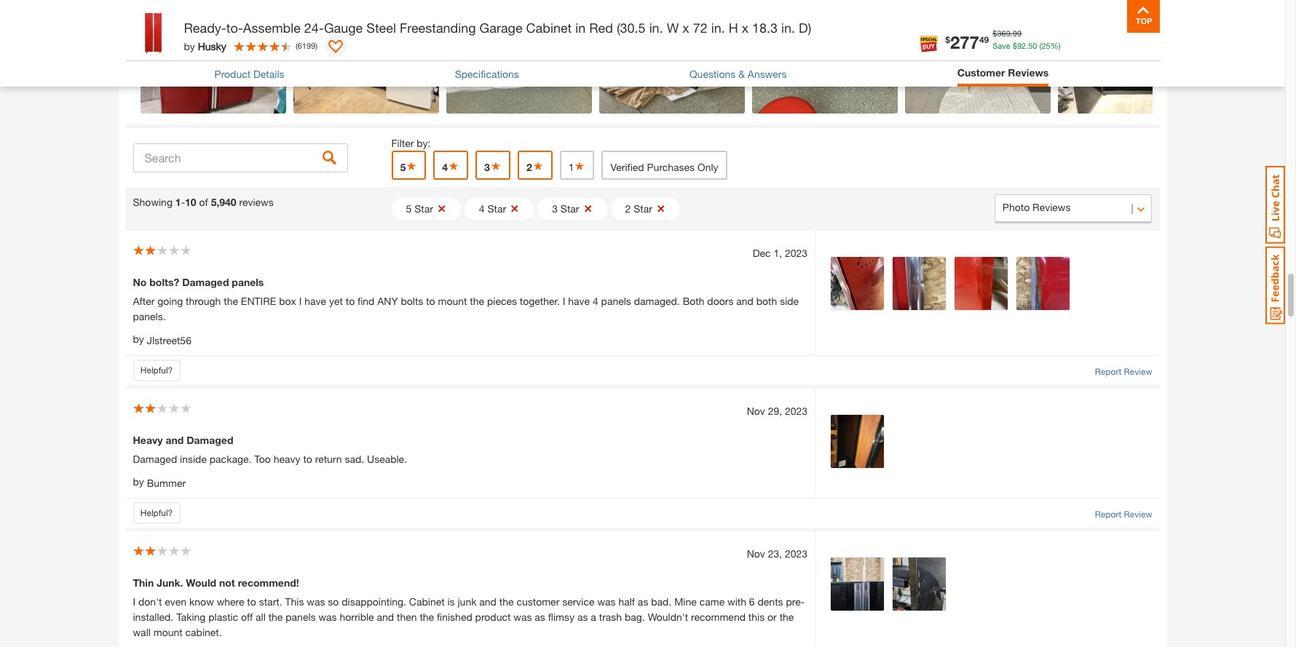 Task type: locate. For each thing, give the bounding box(es) containing it.
helpful? button down by jlstreet56
[[133, 360, 180, 382]]

4 inside the no bolts? damaged panels after going through the entire box i have yet to find any bolts to mount the pieces together. i have 4 panels damaged. both doors and both side panels.
[[593, 295, 598, 307]]

the
[[224, 295, 238, 307], [470, 295, 484, 307], [499, 596, 514, 608], [268, 611, 283, 623], [420, 611, 434, 623], [780, 611, 794, 623]]

1 2023 from the top
[[785, 247, 808, 259]]

2 right 3 button
[[526, 161, 532, 174]]

customer reviews
[[957, 66, 1049, 79]]

1 vertical spatial cabinet
[[409, 596, 445, 608]]

2023 right 1,
[[785, 247, 808, 259]]

2 for 2
[[526, 161, 532, 174]]

live chat image
[[1265, 166, 1285, 244]]

and inside heavy and damaged damaged inside package. too heavy to return sad. useable.
[[166, 434, 184, 446]]

don't
[[138, 596, 162, 608]]

0 vertical spatial 1
[[568, 161, 574, 174]]

where
[[217, 596, 244, 608]]

29,
[[768, 405, 782, 417]]

2 horizontal spatial 4
[[593, 295, 598, 307]]

2 star from the left
[[487, 203, 506, 215]]

through
[[186, 295, 221, 307]]

2023 for dec 1, 2023
[[785, 247, 808, 259]]

star down 1 button on the left top of the page
[[561, 203, 579, 215]]

w
[[667, 20, 679, 36]]

4 inside button
[[479, 203, 485, 215]]

1 vertical spatial report review button
[[1095, 508, 1152, 521]]

report review button for nov 29, 2023
[[1095, 508, 1152, 521]]

2023 for nov 23, 2023
[[785, 548, 808, 560]]

damaged for going
[[182, 276, 229, 289]]

was left so
[[307, 596, 325, 608]]

5 inside button
[[400, 161, 406, 174]]

jlstreet56 button
[[147, 333, 191, 348]]

by inside by jlstreet56
[[133, 333, 144, 345]]

1 horizontal spatial $
[[993, 28, 997, 38]]

5 down "5" button
[[406, 203, 412, 215]]

star for 5 star
[[414, 203, 433, 215]]

1 vertical spatial 2023
[[785, 405, 808, 417]]

1 horizontal spatial as
[[577, 611, 588, 623]]

as right half
[[638, 596, 648, 608]]

0 vertical spatial by
[[184, 40, 195, 52]]

( right 50
[[1039, 40, 1041, 50]]

0 vertical spatial review
[[1124, 366, 1152, 377]]

2 report review from the top
[[1095, 509, 1152, 520]]

2 vertical spatial by
[[133, 476, 144, 488]]

0 vertical spatial 5
[[400, 161, 406, 174]]

cabinet
[[526, 20, 572, 36], [409, 596, 445, 608]]

report
[[1095, 366, 1121, 377], [1095, 509, 1121, 520]]

star symbol image left 1 button on the left top of the page
[[532, 161, 544, 171]]

helpful? button for jlstreet56
[[133, 360, 180, 382]]

0 horizontal spatial mount
[[153, 626, 183, 639]]

2 have from the left
[[568, 295, 590, 307]]

3 inside 3 button
[[484, 161, 490, 174]]

0 horizontal spatial 1
[[175, 196, 181, 208]]

mount inside thin junk.  would not recommend! i don't even know where to start.  this was so disappointing. cabinet is junk and the customer service was half as bad.  mine came with 6 dents pre- installed.  taking plastic off all the panels was horrible and then the finished product was as flimsy as a trash bag.   wouldn't recommend this or the wall mount cabinet.
[[153, 626, 183, 639]]

2 star symbol image from the left
[[574, 161, 586, 171]]

helpful? button for bummer
[[133, 502, 180, 524]]

1 helpful? button from the top
[[133, 360, 180, 382]]

i right together.
[[563, 295, 565, 307]]

star symbol image for 2
[[532, 161, 544, 171]]

1 right 2 button
[[568, 161, 574, 174]]

to up off
[[247, 596, 256, 608]]

and left both
[[736, 295, 753, 307]]

$ right 49
[[993, 28, 997, 38]]

277
[[950, 32, 979, 52]]

1 horizontal spatial .
[[1026, 40, 1028, 50]]

cabinet.
[[185, 626, 222, 639]]

1 vertical spatial report
[[1095, 509, 1121, 520]]

star symbol image down filter by:
[[406, 161, 417, 171]]

0 horizontal spatial as
[[535, 611, 545, 623]]

&
[[738, 68, 745, 80]]

2 2023 from the top
[[785, 405, 808, 417]]

2 star button
[[611, 198, 680, 220]]

helpful? for jlstreet56
[[140, 365, 173, 376]]

5 star
[[406, 203, 433, 215]]

by inside by bummer
[[133, 476, 144, 488]]

1 horizontal spatial 1
[[568, 161, 574, 174]]

0 horizontal spatial star symbol image
[[448, 161, 459, 171]]

2
[[526, 161, 532, 174], [625, 203, 631, 215]]

2023 right 29,
[[785, 405, 808, 417]]

5 star button
[[391, 198, 461, 220]]

as down customer
[[535, 611, 545, 623]]

$ down 99
[[1013, 40, 1017, 50]]

0 horizontal spatial have
[[304, 295, 326, 307]]

star symbol image
[[406, 161, 417, 171], [490, 161, 502, 171], [532, 161, 544, 171]]

by left husky
[[184, 40, 195, 52]]

star down 3 button
[[487, 203, 506, 215]]

0 horizontal spatial .
[[1010, 28, 1013, 38]]

in. left d)
[[781, 20, 795, 36]]

1 vertical spatial helpful?
[[140, 508, 173, 518]]

1 nov from the top
[[747, 405, 765, 417]]

star symbol image inside 4 button
[[448, 161, 459, 171]]

report review button
[[1095, 366, 1152, 379], [1095, 508, 1152, 521]]

5 button
[[391, 151, 426, 180]]

3 star from the left
[[561, 203, 579, 215]]

50
[[1028, 40, 1037, 50]]

to left return
[[303, 453, 312, 465]]

2 helpful? button from the top
[[133, 502, 180, 524]]

4 inside button
[[442, 161, 448, 174]]

4 right together.
[[593, 295, 598, 307]]

recommend!
[[238, 577, 299, 589]]

1 vertical spatial by
[[133, 333, 144, 345]]

wouldn't
[[648, 611, 688, 623]]

0 horizontal spatial 3
[[484, 161, 490, 174]]

trash
[[599, 611, 622, 623]]

dec 1, 2023
[[753, 247, 808, 259]]

nov left 23,
[[747, 548, 765, 560]]

assemble
[[243, 20, 301, 36]]

have right together.
[[568, 295, 590, 307]]

3 down 2 button
[[552, 203, 558, 215]]

0 horizontal spatial i
[[133, 596, 136, 608]]

even
[[165, 596, 187, 608]]

5,940
[[211, 196, 236, 208]]

1 star symbol image from the left
[[406, 161, 417, 171]]

mount right bolts
[[438, 295, 467, 307]]

0 vertical spatial cabinet
[[526, 20, 572, 36]]

finished
[[437, 611, 472, 623]]

in. left w
[[649, 20, 663, 36]]

damaged down heavy
[[133, 453, 177, 465]]

panels inside thin junk.  would not recommend! i don't even know where to start.  this was so disappointing. cabinet is junk and the customer service was half as bad.  mine came with 6 dents pre- installed.  taking plastic off all the panels was horrible and then the finished product was as flimsy as a trash bag.   wouldn't recommend this or the wall mount cabinet.
[[286, 611, 316, 623]]

$
[[993, 28, 997, 38], [945, 34, 950, 45], [1013, 40, 1017, 50]]

2 horizontal spatial in.
[[781, 20, 795, 36]]

answers
[[748, 68, 787, 80]]

then
[[397, 611, 417, 623]]

5 down filter
[[400, 161, 406, 174]]

the right "all"
[[268, 611, 283, 623]]

service
[[562, 596, 594, 608]]

1 vertical spatial 1
[[175, 196, 181, 208]]

0 horizontal spatial cabinet
[[409, 596, 445, 608]]

x right "h"
[[742, 20, 748, 36]]

1 report from the top
[[1095, 366, 1121, 377]]

was down customer
[[513, 611, 532, 623]]

0 vertical spatial report
[[1095, 366, 1121, 377]]

0 vertical spatial panels
[[232, 276, 264, 289]]

cabinet left is
[[409, 596, 445, 608]]

4 right "5" button
[[442, 161, 448, 174]]

and up product
[[479, 596, 497, 608]]

horrible
[[340, 611, 374, 623]]

is
[[447, 596, 455, 608]]

i left "don't"
[[133, 596, 136, 608]]

have left yet
[[304, 295, 326, 307]]

star symbol image inside "5" button
[[406, 161, 417, 171]]

0 vertical spatial report review
[[1095, 366, 1152, 377]]

panels up entire
[[232, 276, 264, 289]]

nov for nov 29, 2023
[[747, 405, 765, 417]]

2 horizontal spatial panels
[[601, 295, 631, 307]]

in. left "h"
[[711, 20, 725, 36]]

1 horizontal spatial 4
[[479, 203, 485, 215]]

0 vertical spatial 2
[[526, 161, 532, 174]]

1 vertical spatial report review
[[1095, 509, 1152, 520]]

helpful? button
[[133, 360, 180, 382], [133, 502, 180, 524]]

damaged up through
[[182, 276, 229, 289]]

1 horizontal spatial 3
[[552, 203, 558, 215]]

star down "5" button
[[414, 203, 433, 215]]

panels left the damaged.
[[601, 295, 631, 307]]

2 star symbol image from the left
[[490, 161, 502, 171]]

1 review from the top
[[1124, 366, 1152, 377]]

$ inside $ 277 49
[[945, 34, 950, 45]]

24-
[[304, 20, 324, 36]]

both
[[756, 295, 777, 307]]

1 star from the left
[[414, 203, 433, 215]]

star symbol image inside 3 button
[[490, 161, 502, 171]]

0 horizontal spatial star symbol image
[[406, 161, 417, 171]]

0 vertical spatial .
[[1010, 28, 1013, 38]]

1 report review from the top
[[1095, 366, 1152, 377]]

mount down the installed.
[[153, 626, 183, 639]]

damaged up inside
[[187, 434, 233, 446]]

showing 1 - 10 of 5,940 reviews
[[133, 196, 274, 208]]

0 horizontal spatial $
[[945, 34, 950, 45]]

1
[[568, 161, 574, 174], [175, 196, 181, 208]]

damaged for package.
[[187, 434, 233, 446]]

report review for nov 29, 2023
[[1095, 509, 1152, 520]]

0 vertical spatial helpful? button
[[133, 360, 180, 382]]

as left a
[[577, 611, 588, 623]]

%)
[[1050, 40, 1060, 50]]

details
[[253, 68, 284, 80]]

5 inside button
[[406, 203, 412, 215]]

1 horizontal spatial (
[[1039, 40, 1041, 50]]

star down verified
[[634, 203, 652, 215]]

display image
[[328, 40, 343, 55]]

3 right 4 button
[[484, 161, 490, 174]]

as
[[638, 596, 648, 608], [535, 611, 545, 623], [577, 611, 588, 623]]

1 vertical spatial helpful? button
[[133, 502, 180, 524]]

helpful? down by jlstreet56
[[140, 365, 173, 376]]

i right box
[[299, 295, 302, 307]]

0 horizontal spatial in.
[[649, 20, 663, 36]]

damaged inside the no bolts? damaged panels after going through the entire box i have yet to find any bolts to mount the pieces together. i have 4 panels damaged. both doors and both side panels.
[[182, 276, 229, 289]]

0 horizontal spatial (
[[296, 41, 298, 50]]

0 vertical spatial nov
[[747, 405, 765, 417]]

by husky
[[184, 40, 226, 52]]

0 vertical spatial helpful?
[[140, 365, 173, 376]]

h
[[729, 20, 738, 36]]

have
[[304, 295, 326, 307], [568, 295, 590, 307]]

together.
[[520, 295, 560, 307]]

3 inside 3 star button
[[552, 203, 558, 215]]

x
[[682, 20, 689, 36], [742, 20, 748, 36]]

star symbol image left 3 button
[[448, 161, 459, 171]]

10
[[185, 196, 196, 208]]

1 horizontal spatial mount
[[438, 295, 467, 307]]

1 left 10
[[175, 196, 181, 208]]

3 star symbol image from the left
[[532, 161, 544, 171]]

4 star from the left
[[634, 203, 652, 215]]

1 horizontal spatial panels
[[286, 611, 316, 623]]

and up inside
[[166, 434, 184, 446]]

4 down 3 button
[[479, 203, 485, 215]]

0 horizontal spatial x
[[682, 20, 689, 36]]

specifications
[[455, 68, 519, 80]]

5 for 5 star
[[406, 203, 412, 215]]

2 horizontal spatial i
[[563, 295, 565, 307]]

0 vertical spatial 2023
[[785, 247, 808, 259]]

1 horizontal spatial star symbol image
[[490, 161, 502, 171]]

entire
[[241, 295, 276, 307]]

star for 4 star
[[487, 203, 506, 215]]

nov 23, 2023
[[747, 548, 808, 560]]

helpful? button down by bummer
[[133, 502, 180, 524]]

1 horizontal spatial x
[[742, 20, 748, 36]]

2 review from the top
[[1124, 509, 1152, 520]]

helpful? down by bummer
[[140, 508, 173, 518]]

wall
[[133, 626, 151, 639]]

2 helpful? from the top
[[140, 508, 173, 518]]

panels
[[232, 276, 264, 289], [601, 295, 631, 307], [286, 611, 316, 623]]

0 horizontal spatial 2
[[526, 161, 532, 174]]

1 vertical spatial damaged
[[187, 434, 233, 446]]

know
[[189, 596, 214, 608]]

2 vertical spatial panels
[[286, 611, 316, 623]]

the right then
[[420, 611, 434, 623]]

1 ( from the left
[[1039, 40, 1041, 50]]

nov 29, 2023
[[747, 405, 808, 417]]

1 vertical spatial 2
[[625, 203, 631, 215]]

2 vertical spatial 2023
[[785, 548, 808, 560]]

1 vertical spatial mount
[[153, 626, 183, 639]]

was
[[307, 596, 325, 608], [597, 596, 616, 608], [318, 611, 337, 623], [513, 611, 532, 623]]

by for by jlstreet56
[[133, 333, 144, 345]]

star symbol image inside 1 button
[[574, 161, 586, 171]]

star for 2 star
[[634, 203, 652, 215]]

0 vertical spatial 3
[[484, 161, 490, 174]]

1 vertical spatial 3
[[552, 203, 558, 215]]

panels down this
[[286, 611, 316, 623]]

ready-
[[184, 20, 226, 36]]

2 down verified
[[625, 203, 631, 215]]

(
[[1039, 40, 1041, 50], [296, 41, 298, 50]]

( left )
[[296, 41, 298, 50]]

this
[[285, 596, 304, 608]]

3 2023 from the top
[[785, 548, 808, 560]]

1 horizontal spatial in.
[[711, 20, 725, 36]]

1 helpful? from the top
[[140, 365, 173, 376]]

0 vertical spatial report review button
[[1095, 366, 1152, 379]]

0 vertical spatial mount
[[438, 295, 467, 307]]

2 vertical spatial 4
[[593, 295, 598, 307]]

0 vertical spatial 4
[[442, 161, 448, 174]]

1 horizontal spatial have
[[568, 295, 590, 307]]

star symbol image
[[448, 161, 459, 171], [574, 161, 586, 171]]

after
[[133, 295, 155, 307]]

star inside button
[[414, 203, 433, 215]]

bolts?
[[149, 276, 179, 289]]

1 horizontal spatial 2
[[625, 203, 631, 215]]

2023 right 23,
[[785, 548, 808, 560]]

bummer
[[147, 477, 186, 489]]

ready-to-assemble 24-gauge steel freestanding garage cabinet in red (30.5 in. w x 72 in. h x 18.3 in. d)
[[184, 20, 811, 36]]

1 horizontal spatial star symbol image
[[574, 161, 586, 171]]

or
[[767, 611, 777, 623]]

would
[[186, 577, 216, 589]]

1 inside 1 button
[[568, 161, 574, 174]]

2 nov from the top
[[747, 548, 765, 560]]

by left bummer
[[133, 476, 144, 488]]

star symbol image for 1
[[574, 161, 586, 171]]

.
[[1010, 28, 1013, 38], [1026, 40, 1028, 50]]

nov left 29,
[[747, 405, 765, 417]]

star symbol image up 3 star button on the top of the page
[[574, 161, 586, 171]]

review
[[1124, 366, 1152, 377], [1124, 509, 1152, 520]]

review for dec 1, 2023
[[1124, 366, 1152, 377]]

helpful?
[[140, 365, 173, 376], [140, 508, 173, 518]]

report review for dec 1, 2023
[[1095, 366, 1152, 377]]

bummer button
[[147, 475, 186, 491]]

2 report from the top
[[1095, 509, 1121, 520]]

0 vertical spatial damaged
[[182, 276, 229, 289]]

2 horizontal spatial star symbol image
[[532, 161, 544, 171]]

so
[[328, 596, 339, 608]]

1 vertical spatial 4
[[479, 203, 485, 215]]

star symbol image inside 2 button
[[532, 161, 544, 171]]

( 6199 )
[[296, 41, 317, 50]]

1 star symbol image from the left
[[448, 161, 459, 171]]

1 vertical spatial review
[[1124, 509, 1152, 520]]

$ left 49
[[945, 34, 950, 45]]

1 vertical spatial 5
[[406, 203, 412, 215]]

going
[[157, 295, 183, 307]]

-
[[181, 196, 185, 208]]

1 vertical spatial nov
[[747, 548, 765, 560]]

2 report review button from the top
[[1095, 508, 1152, 521]]

0 horizontal spatial 4
[[442, 161, 448, 174]]

by down panels.
[[133, 333, 144, 345]]

cabinet left in
[[526, 20, 572, 36]]

x right w
[[682, 20, 689, 36]]

99
[[1013, 28, 1022, 38]]

side
[[780, 295, 799, 307]]

star symbol image left 2 button
[[490, 161, 502, 171]]

1 report review button from the top
[[1095, 366, 1152, 379]]

mount inside the no bolts? damaged panels after going through the entire box i have yet to find any bolts to mount the pieces together. i have 4 panels damaged. both doors and both side panels.
[[438, 295, 467, 307]]



Task type: vqa. For each thing, say whether or not it's contained in the screenshot.
Related
no



Task type: describe. For each thing, give the bounding box(es) containing it.
top button
[[1127, 0, 1159, 33]]

installed.
[[133, 611, 173, 623]]

sad.
[[345, 453, 364, 465]]

(30.5
[[617, 20, 646, 36]]

bag.
[[625, 611, 645, 623]]

no bolts? damaged panels after going through the entire box i have yet to find any bolts to mount the pieces together. i have 4 panels damaged. both doors and both side panels.
[[133, 276, 799, 323]]

save
[[993, 40, 1010, 50]]

return
[[315, 453, 342, 465]]

to inside heavy and damaged damaged inside package. too heavy to return sad. useable.
[[303, 453, 312, 465]]

4 button
[[433, 151, 468, 180]]

heavy and damaged damaged inside package. too heavy to return sad. useable.
[[133, 434, 407, 465]]

product
[[475, 611, 511, 623]]

freestanding
[[400, 20, 476, 36]]

25
[[1041, 40, 1050, 50]]

2 star
[[625, 203, 652, 215]]

2 ( from the left
[[296, 41, 298, 50]]

the right through
[[224, 295, 238, 307]]

no
[[133, 276, 147, 289]]

72
[[693, 20, 707, 36]]

3 for 3 star
[[552, 203, 558, 215]]

verified purchases only
[[610, 161, 718, 174]]

to right bolts
[[426, 295, 435, 307]]

3 star button
[[537, 198, 607, 220]]

2 horizontal spatial as
[[638, 596, 648, 608]]

by for by husky
[[184, 40, 195, 52]]

pre-
[[786, 596, 805, 608]]

4 star button
[[464, 198, 534, 220]]

1 x from the left
[[682, 20, 689, 36]]

)
[[315, 41, 317, 50]]

3 in. from the left
[[781, 20, 795, 36]]

and inside the no bolts? damaged panels after going through the entire box i have yet to find any bolts to mount the pieces together. i have 4 panels damaged. both doors and both side panels.
[[736, 295, 753, 307]]

cabinet inside thin junk.  would not recommend! i don't even know where to start.  this was so disappointing. cabinet is junk and the customer service was half as bad.  mine came with 6 dents pre- installed.  taking plastic off all the panels was horrible and then the finished product was as flimsy as a trash bag.   wouldn't recommend this or the wall mount cabinet.
[[409, 596, 445, 608]]

2 x from the left
[[742, 20, 748, 36]]

( inside $ 369 . 99 save $ 92 . 50 ( 25 %)
[[1039, 40, 1041, 50]]

1,
[[774, 247, 782, 259]]

report for dec 1, 2023
[[1095, 366, 1121, 377]]

to right yet
[[346, 295, 355, 307]]

thin junk.  would not recommend! i don't even know where to start.  this was so disappointing. cabinet is junk and the customer service was half as bad.  mine came with 6 dents pre- installed.  taking plastic off all the panels was horrible and then the finished product was as flimsy as a trash bag.   wouldn't recommend this or the wall mount cabinet.
[[133, 577, 805, 639]]

steel
[[366, 20, 396, 36]]

was up trash
[[597, 596, 616, 608]]

this
[[748, 611, 765, 623]]

junk.
[[157, 577, 183, 589]]

4 for 4 star
[[479, 203, 485, 215]]

useable.
[[367, 453, 407, 465]]

start.
[[259, 596, 282, 608]]

disappointing.
[[342, 596, 406, 608]]

by jlstreet56
[[133, 333, 191, 347]]

product details
[[214, 68, 284, 80]]

garage
[[480, 20, 522, 36]]

product image image
[[129, 7, 177, 55]]

$ 277 49
[[945, 32, 989, 52]]

report review button for dec 1, 2023
[[1095, 366, 1152, 379]]

in
[[575, 20, 586, 36]]

dec
[[753, 247, 771, 259]]

3 button
[[476, 151, 510, 180]]

1 in. from the left
[[649, 20, 663, 36]]

of
[[199, 196, 208, 208]]

bolts
[[401, 295, 423, 307]]

1 have from the left
[[304, 295, 326, 307]]

by for by bummer
[[133, 476, 144, 488]]

star symbol image for 3
[[490, 161, 502, 171]]

nov for nov 23, 2023
[[747, 548, 765, 560]]

3 star
[[552, 203, 579, 215]]

2 in. from the left
[[711, 20, 725, 36]]

with
[[727, 596, 746, 608]]

3 for 3
[[484, 161, 490, 174]]

star for 3 star
[[561, 203, 579, 215]]

star symbol image for 5
[[406, 161, 417, 171]]

pieces
[[487, 295, 517, 307]]

0 horizontal spatial panels
[[232, 276, 264, 289]]

feedback link image
[[1265, 246, 1285, 325]]

doors
[[707, 295, 733, 307]]

red
[[589, 20, 613, 36]]

inside
[[180, 453, 207, 465]]

Search text field
[[133, 143, 348, 172]]

2023 for nov 29, 2023
[[785, 405, 808, 417]]

filter by:
[[391, 137, 431, 149]]

2 for 2 star
[[625, 203, 631, 215]]

1 horizontal spatial i
[[299, 295, 302, 307]]

helpful? for bummer
[[140, 508, 173, 518]]

heavy
[[133, 434, 163, 446]]

to-
[[226, 20, 243, 36]]

only
[[698, 161, 718, 174]]

23,
[[768, 548, 782, 560]]

$ for 369
[[993, 28, 997, 38]]

gauge
[[324, 20, 363, 36]]

was down so
[[318, 611, 337, 623]]

49
[[979, 34, 989, 45]]

4 for 4
[[442, 161, 448, 174]]

thin
[[133, 577, 154, 589]]

the up product
[[499, 596, 514, 608]]

$ for 277
[[945, 34, 950, 45]]

the left pieces
[[470, 295, 484, 307]]

star symbol image for 4
[[448, 161, 459, 171]]

dents
[[758, 596, 783, 608]]

to inside thin junk.  would not recommend! i don't even know where to start.  this was so disappointing. cabinet is junk and the customer service was half as bad.  mine came with 6 dents pre- installed.  taking plastic off all the panels was horrible and then the finished product was as flimsy as a trash bag.   wouldn't recommend this or the wall mount cabinet.
[[247, 596, 256, 608]]

all
[[256, 611, 266, 623]]

6199
[[298, 41, 315, 50]]

1 button
[[560, 151, 594, 180]]

1 vertical spatial .
[[1026, 40, 1028, 50]]

by bummer
[[133, 476, 186, 489]]

reviews
[[1008, 66, 1049, 79]]

jlstreet56
[[147, 334, 191, 347]]

and down the disappointing.
[[377, 611, 394, 623]]

92
[[1017, 40, 1026, 50]]

i inside thin junk.  would not recommend! i don't even know where to start.  this was so disappointing. cabinet is junk and the customer service was half as bad.  mine came with 6 dents pre- installed.  taking plastic off all the panels was horrible and then the finished product was as flimsy as a trash bag.   wouldn't recommend this or the wall mount cabinet.
[[133, 596, 136, 608]]

damaged.
[[634, 295, 680, 307]]

plastic
[[208, 611, 238, 623]]

filter
[[391, 137, 414, 149]]

half
[[618, 596, 635, 608]]

box
[[279, 295, 296, 307]]

review for nov 29, 2023
[[1124, 509, 1152, 520]]

2 button
[[518, 151, 552, 180]]

2 horizontal spatial $
[[1013, 40, 1017, 50]]

1 vertical spatial panels
[[601, 295, 631, 307]]

2 vertical spatial damaged
[[133, 453, 177, 465]]

purchases
[[647, 161, 695, 174]]

5 for 5
[[400, 161, 406, 174]]

1 horizontal spatial cabinet
[[526, 20, 572, 36]]

the right or
[[780, 611, 794, 623]]

report for nov 29, 2023
[[1095, 509, 1121, 520]]

customer
[[957, 66, 1005, 79]]

yet
[[329, 295, 343, 307]]



